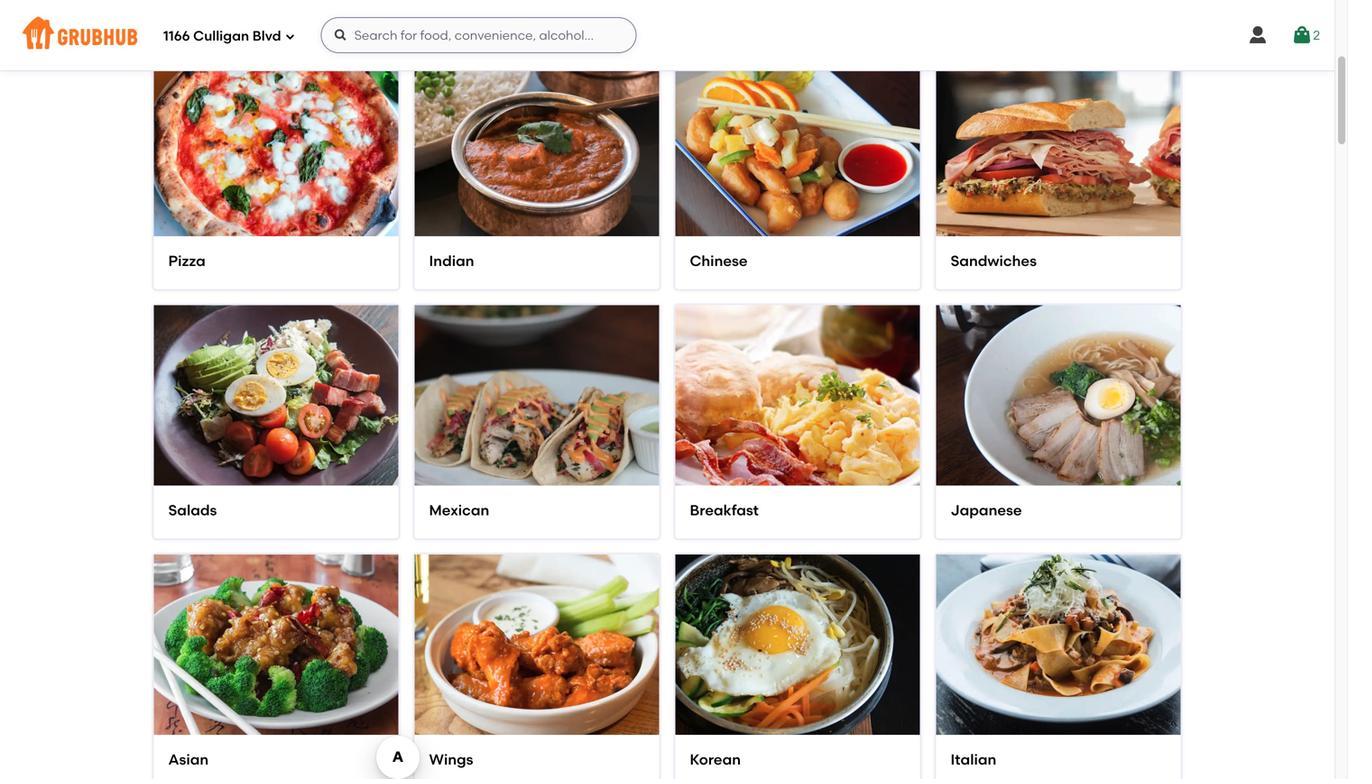 Task type: locate. For each thing, give the bounding box(es) containing it.
italian
[[951, 751, 996, 769]]

italian link
[[951, 750, 1166, 770]]

proceed to checkout button
[[1069, 468, 1311, 501]]

chinese link
[[690, 251, 905, 271]]

pizza
[[168, 252, 206, 270]]

mexican link
[[429, 500, 645, 521]]

1 horizontal spatial svg image
[[333, 28, 348, 42]]

korean delivery image
[[675, 523, 920, 767]]

salads delivery image
[[154, 273, 398, 518]]

Search for food, convenience, alcohol... search field
[[321, 17, 637, 53]]

2 button
[[1291, 19, 1320, 51]]

top cuisines
[[153, 10, 306, 40]]

2
[[1313, 27, 1320, 43]]

salads
[[168, 502, 217, 519]]

svg image
[[1247, 24, 1269, 46], [333, 28, 348, 42], [285, 31, 296, 42]]

japanese link
[[951, 500, 1166, 521]]

0 horizontal spatial svg image
[[285, 31, 296, 42]]

sandwiches delivery image
[[936, 24, 1181, 268]]

mexican
[[429, 502, 489, 519]]

salads link
[[168, 500, 384, 521]]

sandwiches link
[[951, 251, 1166, 271]]

cuisines
[[205, 10, 306, 40]]

mexican delivery image
[[415, 273, 659, 518]]

svg image
[[1291, 24, 1313, 46]]

wings delivery image
[[415, 523, 659, 767]]

korean
[[690, 751, 741, 769]]



Task type: describe. For each thing, give the bounding box(es) containing it.
1166 culligan blvd
[[163, 28, 281, 44]]

indian
[[429, 252, 474, 270]]

indian delivery image
[[415, 24, 659, 268]]

asian delivery image
[[154, 523, 398, 767]]

culligan
[[193, 28, 249, 44]]

top
[[153, 10, 199, 40]]

wings link
[[429, 750, 645, 770]]

sandwiches
[[951, 252, 1037, 270]]

asian
[[168, 751, 209, 769]]

pizza delivery image
[[154, 24, 398, 268]]

wings
[[429, 751, 473, 769]]

indian link
[[429, 251, 645, 271]]

korean link
[[690, 750, 905, 770]]

1166
[[163, 28, 190, 44]]

blvd
[[252, 28, 281, 44]]

breakfast link
[[690, 500, 905, 521]]

chinese delivery image
[[675, 24, 920, 268]]

japanese delivery image
[[936, 273, 1181, 518]]

italian delivery image
[[936, 523, 1181, 767]]

checkout
[[1196, 477, 1256, 492]]

chinese
[[690, 252, 748, 270]]

main navigation navigation
[[0, 0, 1334, 70]]

breakfast delivery image
[[675, 273, 920, 518]]

breakfast
[[690, 502, 759, 519]]

pizza link
[[168, 251, 384, 271]]

to
[[1180, 477, 1192, 492]]

asian link
[[168, 750, 384, 770]]

proceed to checkout
[[1125, 477, 1256, 492]]

2 horizontal spatial svg image
[[1247, 24, 1269, 46]]

japanese
[[951, 502, 1022, 519]]

proceed
[[1125, 477, 1177, 492]]



Task type: vqa. For each thing, say whether or not it's contained in the screenshot.
bottom '$7.00'
no



